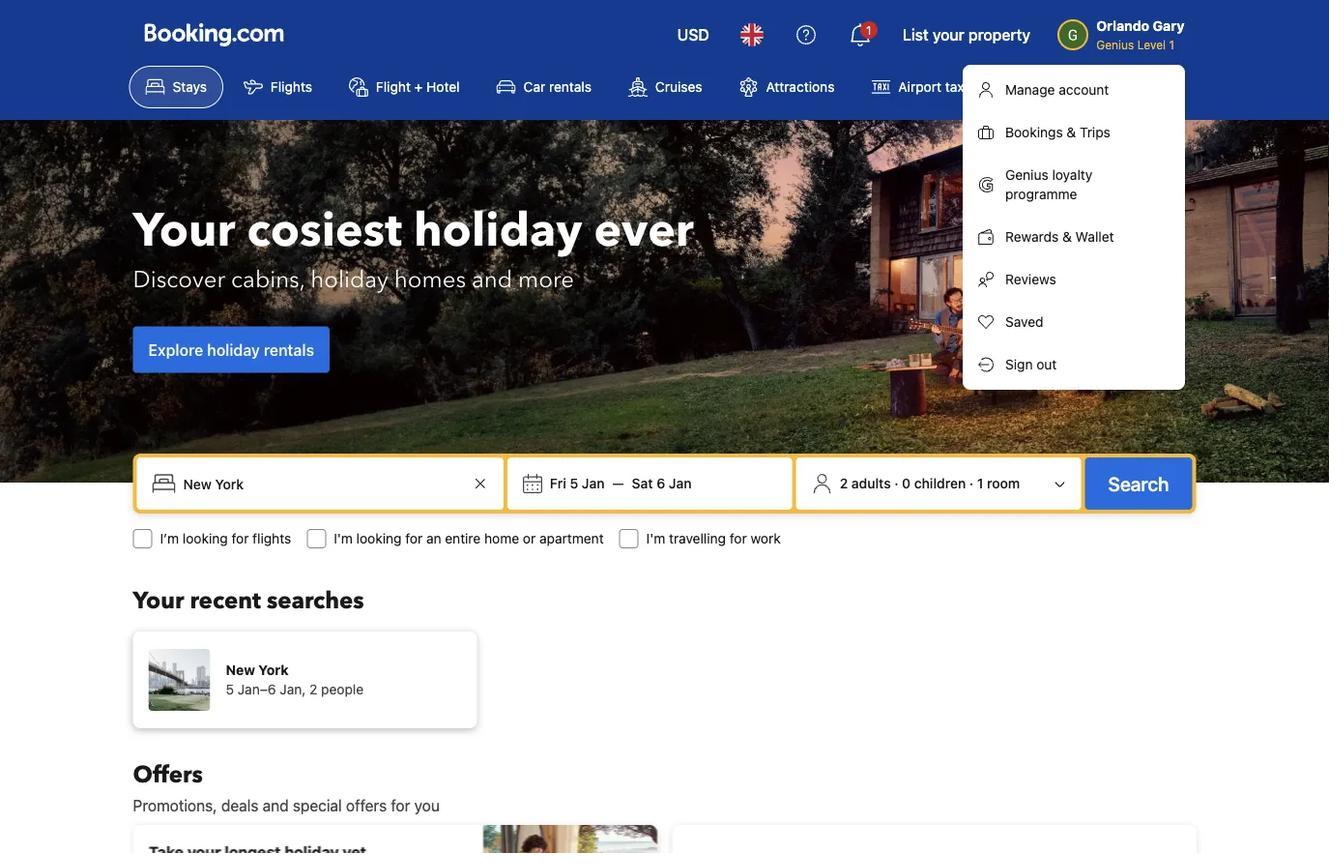 Task type: locate. For each thing, give the bounding box(es) containing it.
1 horizontal spatial 2
[[840, 475, 848, 491]]

i'm travelling for work
[[647, 530, 781, 546]]

1 horizontal spatial rentals
[[549, 79, 592, 95]]

cruises
[[656, 79, 703, 95]]

2 left adults
[[840, 475, 848, 491]]

travelling
[[669, 530, 726, 546]]

bookings
[[1006, 124, 1063, 140]]

1 horizontal spatial looking
[[357, 530, 402, 546]]

· left 0
[[895, 475, 899, 491]]

2 horizontal spatial 1
[[1170, 38, 1175, 51]]

1 horizontal spatial ·
[[970, 475, 974, 491]]

0 vertical spatial rentals
[[549, 79, 592, 95]]

home
[[485, 530, 519, 546]]

your cosiest holiday ever discover cabins, holiday homes and more
[[133, 199, 694, 296]]

fri
[[550, 475, 567, 491]]

and left more
[[472, 264, 513, 296]]

flights link
[[227, 66, 329, 108]]

0 horizontal spatial rentals
[[264, 340, 314, 359]]

offers
[[346, 796, 387, 815]]

1 jan from the left
[[582, 475, 605, 491]]

booking.com image
[[145, 23, 284, 46]]

0 horizontal spatial holiday
[[207, 340, 260, 359]]

out
[[1037, 356, 1057, 372]]

0 vertical spatial 5
[[570, 475, 579, 491]]

·
[[895, 475, 899, 491], [970, 475, 974, 491]]

2 i'm from the left
[[647, 530, 666, 546]]

entire
[[445, 530, 481, 546]]

looking for i'm
[[357, 530, 402, 546]]

people
[[321, 681, 364, 697]]

jan right 6
[[669, 475, 692, 491]]

and
[[472, 264, 513, 296], [263, 796, 289, 815]]

holiday
[[414, 199, 583, 262], [311, 264, 389, 296], [207, 340, 260, 359]]

2
[[840, 475, 848, 491], [310, 681, 318, 697]]

offers promotions, deals and special offers for you
[[133, 759, 440, 815]]

for inside offers promotions, deals and special offers for you
[[391, 796, 410, 815]]

airport taxis
[[899, 79, 975, 95]]

and inside your cosiest holiday ever discover cabins, holiday homes and more
[[472, 264, 513, 296]]

0 horizontal spatial and
[[263, 796, 289, 815]]

2 inside new york 5 jan–6 jan, 2 people
[[310, 681, 318, 697]]

1 horizontal spatial genius
[[1097, 38, 1135, 51]]

i'm down 'where are you going?' field
[[334, 530, 353, 546]]

fri 5 jan — sat 6 jan
[[550, 475, 692, 491]]

0 vertical spatial and
[[472, 264, 513, 296]]

& for wallet
[[1063, 229, 1072, 245]]

your for recent
[[133, 585, 184, 617]]

programme
[[1006, 186, 1078, 202]]

1 your from the top
[[133, 199, 236, 262]]

genius
[[1097, 38, 1135, 51], [1006, 167, 1049, 183]]

manage
[[1006, 82, 1056, 98]]

looking left an
[[357, 530, 402, 546]]

jan
[[582, 475, 605, 491], [669, 475, 692, 491]]

your down i'm
[[133, 585, 184, 617]]

0 vertical spatial genius
[[1097, 38, 1135, 51]]

flight + hotel
[[376, 79, 460, 95]]

stays
[[173, 79, 207, 95]]

jan–6
[[238, 681, 276, 697]]

1 · from the left
[[895, 475, 899, 491]]

i'm
[[334, 530, 353, 546], [647, 530, 666, 546]]

1 vertical spatial 1
[[1170, 38, 1175, 51]]

0 horizontal spatial jan
[[582, 475, 605, 491]]

1 horizontal spatial holiday
[[311, 264, 389, 296]]

1 vertical spatial your
[[133, 585, 184, 617]]

for left the work
[[730, 530, 747, 546]]

0 vertical spatial your
[[133, 199, 236, 262]]

usd button
[[666, 12, 721, 58]]

rentals down cabins,
[[264, 340, 314, 359]]

0 horizontal spatial 2
[[310, 681, 318, 697]]

your account menu orlando gary genius level 1 element
[[1058, 9, 1193, 53]]

1 vertical spatial 2
[[310, 681, 318, 697]]

ever
[[594, 199, 694, 262]]

your inside your cosiest holiday ever discover cabins, holiday homes and more
[[133, 199, 236, 262]]

& left wallet
[[1063, 229, 1072, 245]]

0 vertical spatial 2
[[840, 475, 848, 491]]

reviews
[[1006, 271, 1057, 287]]

for for work
[[730, 530, 747, 546]]

your up discover
[[133, 199, 236, 262]]

2 vertical spatial 1
[[978, 475, 984, 491]]

0 vertical spatial holiday
[[414, 199, 583, 262]]

1 horizontal spatial and
[[472, 264, 513, 296]]

2 your from the top
[[133, 585, 184, 617]]

cosiest
[[247, 199, 402, 262]]

1 i'm from the left
[[334, 530, 353, 546]]

& inside "link"
[[1067, 124, 1077, 140]]

more
[[518, 264, 574, 296]]

1 horizontal spatial 1
[[978, 475, 984, 491]]

looking
[[183, 530, 228, 546], [357, 530, 402, 546]]

1 horizontal spatial i'm
[[647, 530, 666, 546]]

2 looking from the left
[[357, 530, 402, 546]]

1 horizontal spatial jan
[[669, 475, 692, 491]]

you
[[415, 796, 440, 815]]

1 vertical spatial rentals
[[264, 340, 314, 359]]

flight + hotel link
[[333, 66, 476, 108]]

1 vertical spatial 5
[[226, 681, 234, 697]]

homes
[[394, 264, 466, 296]]

2 adults · 0 children · 1 room button
[[804, 465, 1074, 502]]

0 vertical spatial &
[[1067, 124, 1077, 140]]

orlando
[[1097, 18, 1150, 34]]

1 left room
[[978, 475, 984, 491]]

attractions link
[[723, 66, 851, 108]]

for left you
[[391, 796, 410, 815]]

airport
[[899, 79, 942, 95]]

explore holiday rentals link
[[133, 326, 330, 373]]

1 vertical spatial holiday
[[311, 264, 389, 296]]

rentals inside car rentals link
[[549, 79, 592, 95]]

orlando gary genius level 1
[[1097, 18, 1185, 51]]

+
[[415, 79, 423, 95]]

list
[[903, 26, 929, 44]]

for
[[232, 530, 249, 546], [405, 530, 423, 546], [730, 530, 747, 546], [391, 796, 410, 815]]

5 inside new york 5 jan–6 jan, 2 people
[[226, 681, 234, 697]]

special
[[293, 796, 342, 815]]

stays link
[[129, 66, 223, 108]]

& for trips
[[1067, 124, 1077, 140]]

looking right i'm
[[183, 530, 228, 546]]

· right children
[[970, 475, 974, 491]]

—
[[613, 475, 624, 491]]

and right deals
[[263, 796, 289, 815]]

2 right jan, on the bottom left of page
[[310, 681, 318, 697]]

for left flights
[[232, 530, 249, 546]]

2 horizontal spatial holiday
[[414, 199, 583, 262]]

loyalty
[[1053, 167, 1093, 183]]

1 looking from the left
[[183, 530, 228, 546]]

0 horizontal spatial 5
[[226, 681, 234, 697]]

genius up programme on the right top
[[1006, 167, 1049, 183]]

1 vertical spatial genius
[[1006, 167, 1049, 183]]

holiday down cosiest
[[311, 264, 389, 296]]

& left trips
[[1067, 124, 1077, 140]]

0 horizontal spatial genius
[[1006, 167, 1049, 183]]

york
[[259, 662, 289, 678]]

0 horizontal spatial i'm
[[334, 530, 353, 546]]

list your property link
[[892, 12, 1043, 58]]

5 down new
[[226, 681, 234, 697]]

1 vertical spatial and
[[263, 796, 289, 815]]

rentals right car
[[549, 79, 592, 95]]

1 vertical spatial &
[[1063, 229, 1072, 245]]

0 horizontal spatial looking
[[183, 530, 228, 546]]

holiday right explore on the top of page
[[207, 340, 260, 359]]

new york 5 jan–6 jan, 2 people
[[226, 662, 364, 697]]

airport taxis link
[[855, 66, 991, 108]]

looking for i'm
[[183, 530, 228, 546]]

hotel
[[427, 79, 460, 95]]

1 left the list
[[867, 23, 872, 37]]

holiday up more
[[414, 199, 583, 262]]

0 horizontal spatial ·
[[895, 475, 899, 491]]

jan left —
[[582, 475, 605, 491]]

0 vertical spatial 1
[[867, 23, 872, 37]]

your
[[933, 26, 965, 44]]

5 right fri
[[570, 475, 579, 491]]

1 down gary
[[1170, 38, 1175, 51]]

i'm left travelling
[[647, 530, 666, 546]]

jan,
[[280, 681, 306, 697]]

0 horizontal spatial 1
[[867, 23, 872, 37]]

searches
[[267, 585, 364, 617]]

rewards & wallet link
[[963, 216, 1186, 258]]

for left an
[[405, 530, 423, 546]]

genius down orlando
[[1097, 38, 1135, 51]]

genius inside orlando gary genius level 1
[[1097, 38, 1135, 51]]



Task type: vqa. For each thing, say whether or not it's contained in the screenshot.
explore holiday rentals
yes



Task type: describe. For each thing, give the bounding box(es) containing it.
for for flights
[[232, 530, 249, 546]]

take your longest holiday yet image
[[483, 825, 657, 853]]

Where are you going? field
[[176, 466, 469, 501]]

apartment
[[540, 530, 604, 546]]

taxis
[[946, 79, 975, 95]]

explore holiday rentals
[[148, 340, 314, 359]]

children
[[915, 475, 966, 491]]

flight
[[376, 79, 411, 95]]

2 jan from the left
[[669, 475, 692, 491]]

1 inside 'dropdown button'
[[867, 23, 872, 37]]

2 adults · 0 children · 1 room
[[840, 475, 1021, 491]]

new
[[226, 662, 255, 678]]

sat
[[632, 475, 653, 491]]

rewards & wallet
[[1006, 229, 1115, 245]]

car rentals link
[[480, 66, 608, 108]]

reviews link
[[963, 258, 1186, 301]]

adults
[[852, 475, 891, 491]]

deals
[[221, 796, 259, 815]]

bookings & trips
[[1006, 124, 1111, 140]]

your for cosiest
[[133, 199, 236, 262]]

0
[[903, 475, 911, 491]]

rentals inside explore holiday rentals link
[[264, 340, 314, 359]]

1 button
[[837, 12, 884, 58]]

search button
[[1086, 457, 1193, 510]]

fri 5 jan button
[[542, 466, 613, 501]]

for for an
[[405, 530, 423, 546]]

6
[[657, 475, 666, 491]]

sat 6 jan button
[[624, 466, 700, 501]]

manage account
[[1006, 82, 1110, 98]]

sign out button
[[963, 343, 1186, 386]]

saved link
[[963, 301, 1186, 343]]

1 inside orlando gary genius level 1
[[1170, 38, 1175, 51]]

saved
[[1006, 314, 1044, 330]]

1 inside button
[[978, 475, 984, 491]]

wallet
[[1076, 229, 1115, 245]]

cruises link
[[612, 66, 719, 108]]

genius loyalty programme link
[[963, 154, 1186, 216]]

i'm for i'm looking for an entire home or apartment
[[334, 530, 353, 546]]

genius loyalty programme
[[1006, 167, 1093, 202]]

2 vertical spatial holiday
[[207, 340, 260, 359]]

level
[[1138, 38, 1166, 51]]

room
[[988, 475, 1021, 491]]

sign
[[1006, 356, 1033, 372]]

i'm looking for an entire home or apartment
[[334, 530, 604, 546]]

search
[[1109, 472, 1170, 495]]

car
[[524, 79, 546, 95]]

recent
[[190, 585, 261, 617]]

manage account link
[[963, 69, 1186, 111]]

flights
[[253, 530, 291, 546]]

promotions,
[[133, 796, 217, 815]]

work
[[751, 530, 781, 546]]

and inside offers promotions, deals and special offers for you
[[263, 796, 289, 815]]

usd
[[678, 26, 710, 44]]

genius inside genius loyalty programme
[[1006, 167, 1049, 183]]

1 horizontal spatial 5
[[570, 475, 579, 491]]

an
[[426, 530, 442, 546]]

property
[[969, 26, 1031, 44]]

sign out
[[1006, 356, 1057, 372]]

explore
[[148, 340, 203, 359]]

car rentals
[[524, 79, 592, 95]]

or
[[523, 530, 536, 546]]

2 · from the left
[[970, 475, 974, 491]]

flights
[[271, 79, 312, 95]]

i'm looking for flights
[[160, 530, 291, 546]]

discover
[[133, 264, 225, 296]]

account
[[1059, 82, 1110, 98]]

trips
[[1080, 124, 1111, 140]]

list your property
[[903, 26, 1031, 44]]

offers
[[133, 759, 203, 791]]

cabins,
[[231, 264, 305, 296]]

your recent searches
[[133, 585, 364, 617]]

2 inside 2 adults · 0 children · 1 room button
[[840, 475, 848, 491]]

i'm for i'm travelling for work
[[647, 530, 666, 546]]

gary
[[1153, 18, 1185, 34]]

i'm
[[160, 530, 179, 546]]



